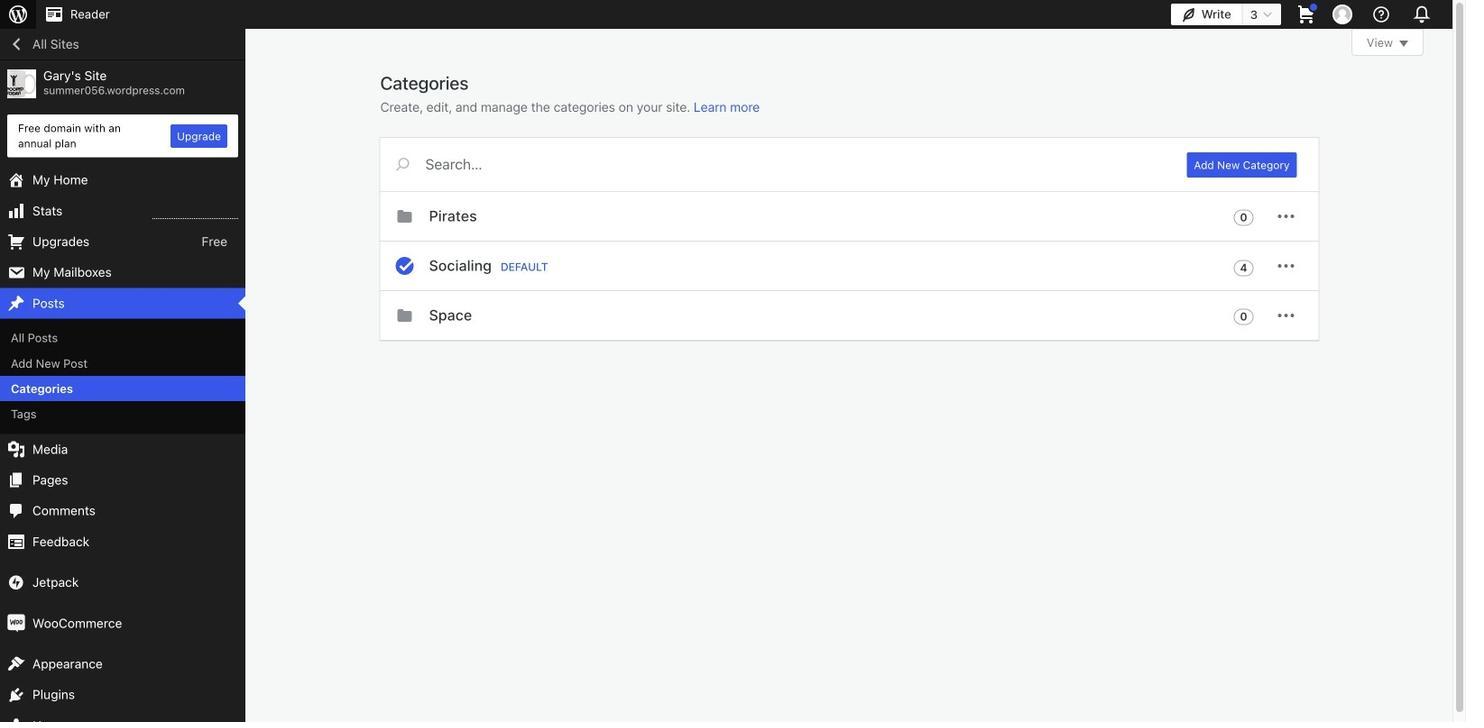 Task type: describe. For each thing, give the bounding box(es) containing it.
space image
[[394, 305, 415, 327]]

toggle menu image for pirates icon
[[1275, 206, 1297, 227]]

manage your notifications image
[[1409, 2, 1435, 27]]

socialing image
[[394, 255, 415, 277]]

toggle menu image for space image
[[1275, 305, 1297, 327]]

pirates image
[[394, 206, 415, 227]]

help image
[[1371, 4, 1392, 25]]

1 img image from the top
[[7, 574, 25, 592]]



Task type: locate. For each thing, give the bounding box(es) containing it.
1 vertical spatial img image
[[7, 615, 25, 633]]

1 toggle menu image from the top
[[1275, 206, 1297, 227]]

0 vertical spatial img image
[[7, 574, 25, 592]]

row
[[380, 192, 1319, 341]]

open search image
[[380, 153, 425, 175]]

closed image
[[1399, 41, 1408, 47]]

toggle menu image
[[1275, 255, 1297, 277]]

highest hourly views 0 image
[[152, 207, 238, 219]]

toggle menu image
[[1275, 206, 1297, 227], [1275, 305, 1297, 327]]

None search field
[[380, 138, 1165, 190]]

img image
[[7, 574, 25, 592], [7, 615, 25, 633]]

toggle menu image up toggle menu image
[[1275, 206, 1297, 227]]

manage your sites image
[[7, 4, 29, 25]]

1 vertical spatial toggle menu image
[[1275, 305, 1297, 327]]

toggle menu image down toggle menu image
[[1275, 305, 1297, 327]]

my profile image
[[1333, 5, 1352, 24]]

2 img image from the top
[[7, 615, 25, 633]]

2 toggle menu image from the top
[[1275, 305, 1297, 327]]

Search search field
[[425, 138, 1165, 190]]

main content
[[380, 29, 1424, 341]]

0 vertical spatial toggle menu image
[[1275, 206, 1297, 227]]

my shopping cart image
[[1296, 4, 1317, 25]]



Task type: vqa. For each thing, say whether or not it's contained in the screenshot.
'PLUGIN ICON'
no



